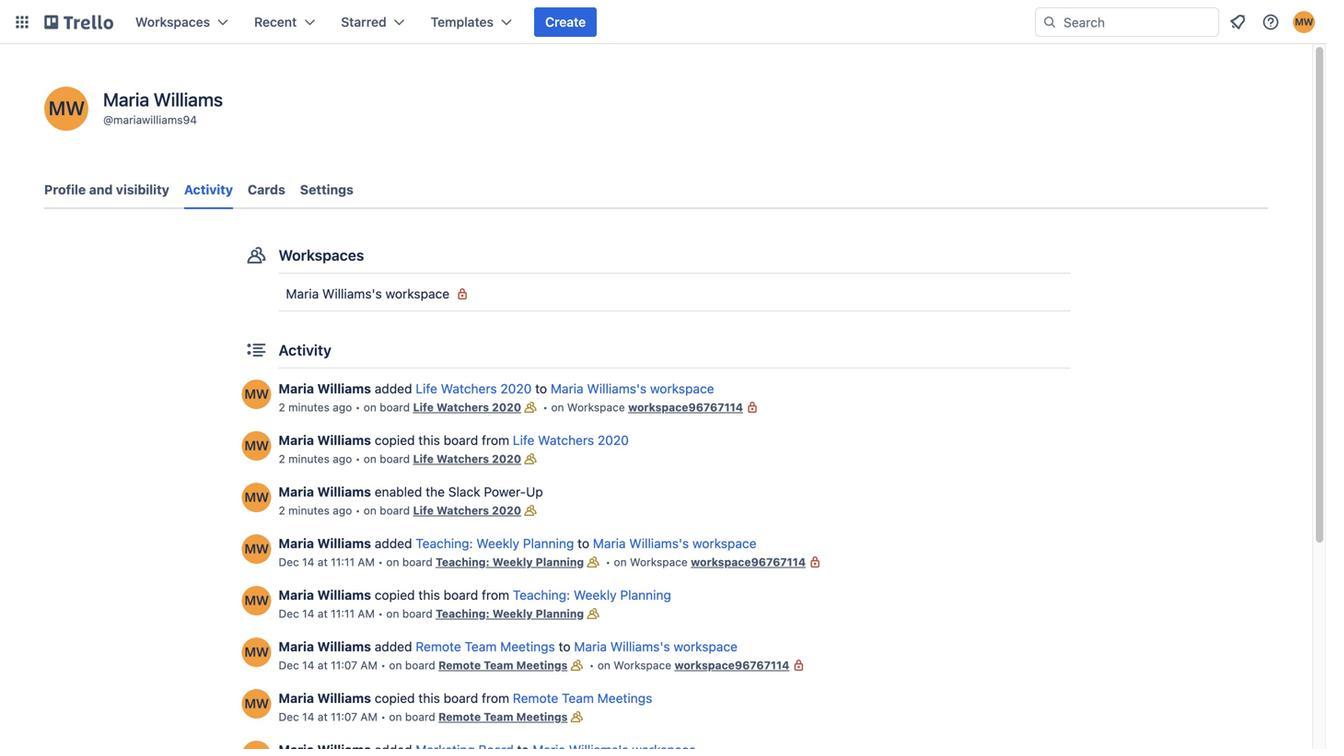 Task type: describe. For each thing, give the bounding box(es) containing it.
all members of the workspace can see and edit this board. image for teaching: weekly planning
[[584, 604, 603, 623]]

mariawilliams94
[[113, 113, 197, 126]]

2 dec from the top
[[279, 607, 299, 620]]

maria williams copied this board from teaching: weekly planning
[[279, 587, 672, 603]]

open information menu image
[[1262, 13, 1281, 31]]

williams for maria williams copied this board from teaching: weekly planning
[[317, 587, 371, 603]]

2 minutes ago • on board life watchers 2020 for enabled the slack power-up
[[279, 504, 522, 517]]

williams for maria williams enabled the slack power-up
[[317, 484, 371, 499]]

1 2 minutes ago • on board life watchers 2020 from the top
[[279, 401, 522, 414]]

create
[[545, 14, 586, 29]]

1 11:11 from the top
[[331, 556, 355, 568]]

maria williams copied this board from remote team meetings
[[279, 691, 653, 706]]

2 11:07 from the top
[[331, 710, 358, 723]]

maria williams (mariawilliams94) image for all members of the workspace can see and edit this board. image for life watchers 2020
[[242, 380, 271, 409]]

2 11:11 from the top
[[331, 607, 355, 620]]

to for remote team meetings
[[559, 639, 571, 654]]

workspace for maria williams added remote team meetings to maria williams's workspace
[[674, 639, 738, 654]]

maria williams's workspace link for maria williams added teaching: weekly planning to maria williams's workspace
[[593, 536, 757, 551]]

minutes for enabled the slack power-up
[[288, 504, 330, 517]]

williams's for remote team meetings
[[611, 639, 670, 654]]

teaching: down maria williams added teaching: weekly planning to maria williams's workspace
[[513, 587, 570, 603]]

board up maria williams added remote team meetings to maria williams's workspace
[[444, 587, 478, 603]]

3 dec from the top
[[279, 659, 299, 672]]

all members of the workspace can see and edit this board. image for life watchers 2020
[[522, 450, 540, 468]]

@
[[103, 113, 113, 126]]

life watchers 2020 link up up
[[513, 433, 629, 448]]

copied for maria williams copied this board from life watchers 2020
[[375, 433, 415, 448]]

workspaces inside dropdown button
[[135, 14, 210, 29]]

ago for copied this board from
[[333, 452, 352, 465]]

workspace96767114 for maria williams added teaching: weekly planning to maria williams's workspace
[[691, 556, 806, 568]]

all members of the workspace can see and edit this board. image for remote team meetings
[[568, 656, 586, 674]]

board up maria williams copied this board from remote team meetings
[[405, 659, 436, 672]]

visibility
[[116, 182, 169, 197]]

create button
[[534, 7, 597, 37]]

2 minutes ago • on board life watchers 2020 for copied this board from
[[279, 452, 522, 465]]

maria for maria williams added teaching: weekly planning to maria williams's workspace
[[279, 536, 314, 551]]

workspace for maria williams added teaching: weekly planning to maria williams's workspace
[[693, 536, 757, 551]]

cards
[[248, 182, 285, 197]]

copied for maria williams copied this board from remote team meetings
[[375, 691, 415, 706]]

teaching: up maria williams copied this board from teaching: weekly planning in the bottom of the page
[[436, 556, 490, 568]]

search image
[[1043, 15, 1058, 29]]

1 14 from the top
[[302, 556, 315, 568]]

williams for maria williams added teaching: weekly planning to maria williams's workspace
[[317, 536, 371, 551]]

board down maria williams added remote team meetings to maria williams's workspace
[[444, 691, 478, 706]]

copied for maria williams copied this board from teaching: weekly planning
[[375, 587, 415, 603]]

• on workspace workspace96767114 for maria williams added teaching: weekly planning to maria williams's workspace
[[603, 556, 806, 568]]

2 dec 14 at 11:11 am • on board teaching: weekly planning from the top
[[279, 607, 584, 620]]

ago for enabled the slack power-up
[[333, 504, 352, 517]]

back to home image
[[44, 7, 113, 37]]

1 vertical spatial activity
[[279, 341, 332, 359]]

minutes for copied this board from
[[288, 452, 330, 465]]

maria williams's workspace link for maria williams added remote team meetings to maria williams's workspace
[[574, 639, 738, 654]]

williams's for life watchers 2020
[[587, 381, 647, 396]]

recent button
[[243, 7, 326, 37]]

maria for maria williams added remote team meetings to maria williams's workspace
[[279, 639, 314, 654]]

maria for maria williams copied this board from life watchers 2020
[[279, 433, 314, 448]]

maria williams added teaching: weekly planning to maria williams's workspace
[[279, 536, 757, 551]]

0 vertical spatial activity
[[184, 182, 233, 197]]

workspaces button
[[124, 7, 240, 37]]

board up maria williams copied this board from teaching: weekly planning in the bottom of the page
[[402, 556, 433, 568]]

added for teaching:
[[375, 536, 412, 551]]

maria williams copied this board from life watchers 2020
[[279, 433, 629, 448]]

cards link
[[248, 173, 285, 206]]

activity link
[[184, 173, 233, 209]]

from for teaching:
[[482, 587, 510, 603]]

recent
[[254, 14, 297, 29]]

maria williams (mariawilliams94) image for added
[[242, 534, 271, 564]]

board up slack
[[444, 433, 478, 448]]

workspace96767114 link for maria williams added remote team meetings to maria williams's workspace
[[675, 659, 790, 672]]

teaching: down the
[[416, 536, 473, 551]]

from for remote
[[482, 691, 510, 706]]

0 notifications image
[[1227, 11, 1249, 33]]

life watchers 2020 link up maria williams copied this board from life watchers 2020
[[416, 381, 532, 396]]

all members of the workspace can see and edit this board. image down up
[[522, 501, 540, 520]]

board down enabled
[[380, 504, 410, 517]]

switch to… image
[[13, 13, 31, 31]]

this workspace is private. it's not indexed or visible to those outside the workspace. image
[[806, 553, 825, 571]]

added for life
[[375, 381, 412, 396]]

life watchers 2020 link for added
[[413, 401, 522, 414]]

from for life
[[482, 433, 510, 448]]

williams's for teaching: weekly planning
[[630, 536, 689, 551]]

2 at from the top
[[318, 607, 328, 620]]

added for remote
[[375, 639, 412, 654]]

2 for copied this board from
[[279, 452, 285, 465]]

settings
[[300, 182, 354, 197]]



Task type: vqa. For each thing, say whether or not it's contained in the screenshot.
Add
no



Task type: locate. For each thing, give the bounding box(es) containing it.
maria williams (mariawilliams94) image
[[242, 483, 271, 512], [242, 534, 271, 564]]

am
[[358, 556, 375, 568], [358, 607, 375, 620], [361, 659, 378, 672], [361, 710, 378, 723]]

enabled
[[375, 484, 422, 499]]

2 copied from the top
[[375, 587, 415, 603]]

0 horizontal spatial this workspace is private. it's not indexed or visible to those outside the workspace. image
[[744, 398, 762, 416]]

3 from from the top
[[482, 691, 510, 706]]

this for life
[[419, 433, 440, 448]]

from up maria williams added remote team meetings to maria williams's workspace
[[482, 587, 510, 603]]

0 vertical spatial this
[[419, 433, 440, 448]]

0 vertical spatial dec 14 at 11:07 am • on board remote team meetings
[[279, 659, 568, 672]]

life
[[416, 381, 438, 396], [413, 401, 434, 414], [513, 433, 535, 448], [413, 452, 434, 465], [413, 504, 434, 517]]

workspace for maria williams added life watchers 2020 to maria williams's workspace
[[650, 381, 715, 396]]

0 vertical spatial added
[[375, 381, 412, 396]]

maria for maria williams added life watchers 2020 to maria williams's workspace
[[279, 381, 314, 396]]

workspace96767114
[[628, 401, 744, 414], [691, 556, 806, 568], [675, 659, 790, 672]]

0 vertical spatial 11:07
[[331, 659, 358, 672]]

this for teaching:
[[419, 587, 440, 603]]

this workspace is private. it's not indexed or visible to those outside the workspace. image for maria williams added life watchers 2020 to maria williams's workspace
[[744, 398, 762, 416]]

2 vertical spatial to
[[559, 639, 571, 654]]

3 2 from the top
[[279, 504, 285, 517]]

1 vertical spatial 2 minutes ago • on board life watchers 2020
[[279, 452, 522, 465]]

0 vertical spatial 2 minutes ago • on board life watchers 2020
[[279, 401, 522, 414]]

2 vertical spatial all members of the workspace can see and edit this board. image
[[568, 708, 586, 726]]

dec 14 at 11:11 am • on board teaching: weekly planning up maria williams copied this board from teaching: weekly planning in the bottom of the page
[[279, 556, 584, 568]]

4 14 from the top
[[302, 710, 315, 723]]

workspace for teaching: weekly planning
[[630, 556, 688, 568]]

0 vertical spatial to
[[535, 381, 547, 396]]

watchers
[[441, 381, 497, 396], [437, 401, 489, 414], [538, 433, 594, 448], [437, 452, 489, 465], [437, 504, 489, 517]]

board down maria williams copied this board from teaching: weekly planning in the bottom of the page
[[402, 607, 433, 620]]

maria for maria williams enabled the slack power-up
[[279, 484, 314, 499]]

workspace
[[386, 286, 450, 301], [650, 381, 715, 396], [693, 536, 757, 551], [674, 639, 738, 654]]

1 vertical spatial dec 14 at 11:11 am • on board teaching: weekly planning
[[279, 607, 584, 620]]

0 vertical spatial from
[[482, 433, 510, 448]]

3 ago from the top
[[333, 504, 352, 517]]

1 vertical spatial added
[[375, 536, 412, 551]]

2 vertical spatial added
[[375, 639, 412, 654]]

0 vertical spatial copied
[[375, 433, 415, 448]]

workspace96767114 for maria williams added life watchers 2020 to maria williams's workspace
[[628, 401, 744, 414]]

• on workspace workspace96767114 for maria williams added remote team meetings to maria williams's workspace
[[586, 659, 790, 672]]

maria williams's workspace link for maria williams added life watchers 2020 to maria williams's workspace
[[551, 381, 715, 396]]

sm image
[[453, 285, 472, 303]]

1 vertical spatial minutes
[[288, 452, 330, 465]]

0 vertical spatial this workspace is private. it's not indexed or visible to those outside the workspace. image
[[744, 398, 762, 416]]

remote team meetings link
[[416, 639, 555, 654], [439, 659, 568, 672], [513, 691, 653, 706], [439, 710, 568, 723]]

2 from from the top
[[482, 587, 510, 603]]

all members of the workspace can see and edit this board. image for life watchers 2020
[[522, 398, 540, 416]]

from down maria williams added remote team meetings to maria williams's workspace
[[482, 691, 510, 706]]

dec
[[279, 556, 299, 568], [279, 607, 299, 620], [279, 659, 299, 672], [279, 710, 299, 723]]

workspace96767114 link for maria williams added life watchers 2020 to maria williams's workspace
[[628, 401, 744, 414]]

teaching: weekly planning link
[[416, 536, 574, 551], [436, 556, 584, 568], [513, 587, 672, 603], [436, 607, 584, 620]]

2 ago from the top
[[333, 452, 352, 465]]

remote
[[416, 639, 461, 654], [439, 659, 481, 672], [513, 691, 559, 706], [439, 710, 481, 723]]

2 vertical spatial from
[[482, 691, 510, 706]]

this workspace is private. it's not indexed or visible to those outside the workspace. image
[[744, 398, 762, 416], [790, 656, 808, 674]]

workspace96767114 link
[[628, 401, 744, 414], [691, 556, 806, 568], [675, 659, 790, 672]]

2 dec 14 at 11:07 am • on board remote team meetings from the top
[[279, 710, 568, 723]]

0 vertical spatial 11:11
[[331, 556, 355, 568]]

14
[[302, 556, 315, 568], [302, 607, 315, 620], [302, 659, 315, 672], [302, 710, 315, 723]]

1 vertical spatial ago
[[333, 452, 352, 465]]

2 horizontal spatial to
[[578, 536, 590, 551]]

power-
[[484, 484, 526, 499]]

1 vertical spatial from
[[482, 587, 510, 603]]

3 2 minutes ago • on board life watchers 2020 from the top
[[279, 504, 522, 517]]

maria williams added remote team meetings to maria williams's workspace
[[279, 639, 738, 654]]

minutes
[[288, 401, 330, 414], [288, 452, 330, 465], [288, 504, 330, 517]]

3 this from the top
[[419, 691, 440, 706]]

all members of the workspace can see and edit this board. image up up
[[522, 450, 540, 468]]

williams for maria williams added remote team meetings to maria williams's workspace
[[317, 639, 371, 654]]

teaching: down maria williams copied this board from teaching: weekly planning in the bottom of the page
[[436, 607, 490, 620]]

life watchers 2020 link down maria williams copied this board from life watchers 2020
[[413, 452, 522, 465]]

1 this from the top
[[419, 433, 440, 448]]

dec 14 at 11:07 am • on board remote team meetings
[[279, 659, 568, 672], [279, 710, 568, 723]]

added up maria williams copied this board from life watchers 2020
[[375, 381, 412, 396]]

workspace96767114 for maria williams added remote team meetings to maria williams's workspace
[[675, 659, 790, 672]]

1 vertical spatial copied
[[375, 587, 415, 603]]

profile
[[44, 182, 86, 197]]

2 vertical spatial • on workspace workspace96767114
[[586, 659, 790, 672]]

1 vertical spatial this workspace is private. it's not indexed or visible to those outside the workspace. image
[[790, 656, 808, 674]]

3 at from the top
[[318, 659, 328, 672]]

0 vertical spatial workspace96767114
[[628, 401, 744, 414]]

team
[[465, 639, 497, 654], [484, 659, 514, 672], [562, 691, 594, 706], [484, 710, 514, 723]]

primary element
[[0, 0, 1327, 44]]

and
[[89, 182, 113, 197]]

the
[[426, 484, 445, 499]]

at
[[318, 556, 328, 568], [318, 607, 328, 620], [318, 659, 328, 672], [318, 710, 328, 723]]

williams's
[[322, 286, 382, 301], [587, 381, 647, 396], [630, 536, 689, 551], [611, 639, 670, 654]]

2 vertical spatial workspace96767114
[[675, 659, 790, 672]]

2 vertical spatial workspace
[[614, 659, 672, 672]]

• on workspace workspace96767114
[[540, 401, 744, 414], [603, 556, 806, 568], [586, 659, 790, 672]]

williams
[[154, 88, 223, 110], [317, 381, 371, 396], [317, 433, 371, 448], [317, 484, 371, 499], [317, 536, 371, 551], [317, 587, 371, 603], [317, 639, 371, 654], [317, 691, 371, 706]]

teaching:
[[416, 536, 473, 551], [436, 556, 490, 568], [513, 587, 570, 603], [436, 607, 490, 620]]

1 minutes from the top
[[288, 401, 330, 414]]

1 at from the top
[[318, 556, 328, 568]]

ago
[[333, 401, 352, 414], [333, 452, 352, 465], [333, 504, 352, 517]]

2 minutes from the top
[[288, 452, 330, 465]]

1 dec 14 at 11:11 am • on board teaching: weekly planning from the top
[[279, 556, 584, 568]]

board
[[380, 401, 410, 414], [444, 433, 478, 448], [380, 452, 410, 465], [380, 504, 410, 517], [402, 556, 433, 568], [444, 587, 478, 603], [402, 607, 433, 620], [405, 659, 436, 672], [444, 691, 478, 706], [405, 710, 436, 723]]

0 horizontal spatial activity
[[184, 182, 233, 197]]

workspace for life watchers 2020
[[567, 401, 625, 414]]

workspaces up maria williams's workspace
[[279, 246, 364, 264]]

1 vertical spatial 11:11
[[331, 607, 355, 620]]

maria williams (mariawilliams94) image
[[1294, 11, 1316, 33], [44, 87, 88, 131], [242, 380, 271, 409], [242, 431, 271, 461], [242, 586, 271, 615], [242, 638, 271, 667], [242, 689, 271, 719]]

1 added from the top
[[375, 381, 412, 396]]

1 vertical spatial this
[[419, 587, 440, 603]]

slack
[[449, 484, 481, 499]]

profile and visibility link
[[44, 173, 169, 206]]

williams inside maria williams @ mariawilliams94
[[154, 88, 223, 110]]

all members of the workspace can see and edit this board. image for teaching: weekly planning
[[584, 553, 603, 571]]

2 2 minutes ago • on board life watchers 2020 from the top
[[279, 452, 522, 465]]

workspaces
[[135, 14, 210, 29], [279, 246, 364, 264]]

•
[[355, 401, 361, 414], [543, 401, 548, 414], [355, 452, 361, 465], [355, 504, 361, 517], [378, 556, 383, 568], [606, 556, 611, 568], [378, 607, 383, 620], [381, 659, 386, 672], [589, 659, 595, 672], [381, 710, 386, 723]]

activity
[[184, 182, 233, 197], [279, 341, 332, 359]]

0 vertical spatial workspace96767114 link
[[628, 401, 744, 414]]

starred button
[[330, 7, 416, 37]]

workspaces up maria williams @ mariawilliams94
[[135, 14, 210, 29]]

templates button
[[420, 7, 523, 37]]

2 vertical spatial minutes
[[288, 504, 330, 517]]

maria williams's workspace
[[286, 286, 450, 301]]

profile and visibility
[[44, 182, 169, 197]]

life watchers 2020 link for copied this board from
[[413, 452, 522, 465]]

11:07
[[331, 659, 358, 672], [331, 710, 358, 723]]

from
[[482, 433, 510, 448], [482, 587, 510, 603], [482, 691, 510, 706]]

2 vertical spatial ago
[[333, 504, 352, 517]]

dec 14 at 11:07 am • on board remote team meetings up maria williams copied this board from remote team meetings
[[279, 659, 568, 672]]

maria for maria williams copied this board from remote team meetings
[[279, 691, 314, 706]]

maria for maria williams copied this board from teaching: weekly planning
[[279, 587, 314, 603]]

this workspace is private. it's not indexed or visible to those outside the workspace. image for maria williams added remote team meetings to maria williams's workspace
[[790, 656, 808, 674]]

board up maria williams copied this board from life watchers 2020
[[380, 401, 410, 414]]

0 vertical spatial workspaces
[[135, 14, 210, 29]]

0 horizontal spatial workspaces
[[135, 14, 210, 29]]

1 2 from the top
[[279, 401, 285, 414]]

workspace
[[567, 401, 625, 414], [630, 556, 688, 568], [614, 659, 672, 672]]

2 vertical spatial this
[[419, 691, 440, 706]]

williams for maria williams added life watchers 2020 to maria williams's workspace
[[317, 381, 371, 396]]

to for teaching: weekly planning
[[578, 536, 590, 551]]

Search field
[[1058, 8, 1219, 36]]

williams for maria williams copied this board from remote team meetings
[[317, 691, 371, 706]]

2 added from the top
[[375, 536, 412, 551]]

from down maria williams added life watchers 2020 to maria williams's workspace
[[482, 433, 510, 448]]

3 copied from the top
[[375, 691, 415, 706]]

maria williams (mariawilliams94) image for all members of the workspace can see and edit this board. image associated with remote team meetings
[[242, 689, 271, 719]]

board up enabled
[[380, 452, 410, 465]]

2 minutes ago • on board life watchers 2020 up enabled
[[279, 452, 522, 465]]

added down enabled
[[375, 536, 412, 551]]

2 maria williams (mariawilliams94) image from the top
[[242, 534, 271, 564]]

2 vertical spatial 2
[[279, 504, 285, 517]]

maria williams enabled the slack power-up
[[279, 484, 543, 499]]

starred
[[341, 14, 387, 29]]

maria williams (mariawilliams94) image for all members of the workspace can see and edit this board. icon for remote team meetings
[[242, 638, 271, 667]]

4 at from the top
[[318, 710, 328, 723]]

life watchers 2020 link down slack
[[413, 504, 522, 517]]

maria for maria williams's workspace
[[286, 286, 319, 301]]

0 vertical spatial all members of the workspace can see and edit this board. image
[[522, 398, 540, 416]]

all members of the workspace can see and edit this board. image down maria williams added remote team meetings to maria williams's workspace
[[568, 656, 586, 674]]

2 minutes ago • on board life watchers 2020
[[279, 401, 522, 414], [279, 452, 522, 465], [279, 504, 522, 517]]

this
[[419, 433, 440, 448], [419, 587, 440, 603], [419, 691, 440, 706]]

meetings
[[500, 639, 555, 654], [517, 659, 568, 672], [598, 691, 653, 706], [517, 710, 568, 723]]

maria williams (mariawilliams94) image for life watchers 2020's all members of the workspace can see and edit this board. icon
[[242, 431, 271, 461]]

all members of the workspace can see and edit this board. image
[[522, 450, 540, 468], [522, 501, 540, 520], [584, 553, 603, 571], [568, 656, 586, 674]]

0 vertical spatial maria williams (mariawilliams94) image
[[242, 483, 271, 512]]

maria williams (mariawilliams94) image for teaching: weekly planning all members of the workspace can see and edit this board. image
[[242, 586, 271, 615]]

maria inside maria williams @ mariawilliams94
[[103, 88, 149, 110]]

0 vertical spatial minutes
[[288, 401, 330, 414]]

workspace96767114 link for maria williams added teaching: weekly planning to maria williams's workspace
[[691, 556, 806, 568]]

all members of the workspace can see and edit this board. image
[[522, 398, 540, 416], [584, 604, 603, 623], [568, 708, 586, 726]]

dec 14 at 11:11 am • on board teaching: weekly planning
[[279, 556, 584, 568], [279, 607, 584, 620]]

maria williams added life watchers 2020 to maria williams's workspace
[[279, 381, 715, 396]]

life watchers 2020 link down maria williams added life watchers 2020 to maria williams's workspace
[[413, 401, 522, 414]]

1 vertical spatial workspaces
[[279, 246, 364, 264]]

1 vertical spatial 2
[[279, 452, 285, 465]]

settings link
[[300, 173, 354, 206]]

this for remote
[[419, 691, 440, 706]]

1 horizontal spatial to
[[559, 639, 571, 654]]

0 vertical spatial • on workspace workspace96767114
[[540, 401, 744, 414]]

3 minutes from the top
[[288, 504, 330, 517]]

1 maria williams (mariawilliams94) image from the top
[[242, 483, 271, 512]]

1 vertical spatial to
[[578, 536, 590, 551]]

1 vertical spatial workspace96767114
[[691, 556, 806, 568]]

all members of the workspace can see and edit this board. image for remote team meetings
[[568, 708, 586, 726]]

1 vertical spatial workspace96767114 link
[[691, 556, 806, 568]]

maria williams (mariawilliams94) image for enabled the slack power-up
[[242, 483, 271, 512]]

0 horizontal spatial to
[[535, 381, 547, 396]]

williams for maria williams copied this board from life watchers 2020
[[317, 433, 371, 448]]

dec 14 at 11:11 am • on board teaching: weekly planning down maria williams copied this board from teaching: weekly planning in the bottom of the page
[[279, 607, 584, 620]]

all members of the workspace can see and edit this board. image down maria williams added teaching: weekly planning to maria williams's workspace
[[584, 553, 603, 571]]

1 vertical spatial workspace
[[630, 556, 688, 568]]

maria for maria williams @ mariawilliams94
[[103, 88, 149, 110]]

1 vertical spatial maria williams (mariawilliams94) image
[[242, 534, 271, 564]]

weekly
[[477, 536, 520, 551], [493, 556, 533, 568], [574, 587, 617, 603], [493, 607, 533, 620]]

1 copied from the top
[[375, 433, 415, 448]]

1 horizontal spatial workspaces
[[279, 246, 364, 264]]

3 14 from the top
[[302, 659, 315, 672]]

2 vertical spatial copied
[[375, 691, 415, 706]]

workspace for remote team meetings
[[614, 659, 672, 672]]

2 vertical spatial workspace96767114 link
[[675, 659, 790, 672]]

1 horizontal spatial this workspace is private. it's not indexed or visible to those outside the workspace. image
[[790, 656, 808, 674]]

maria williams's workspace link
[[279, 279, 1071, 309], [551, 381, 715, 396], [593, 536, 757, 551], [574, 639, 738, 654]]

1 from from the top
[[482, 433, 510, 448]]

2 vertical spatial 2 minutes ago • on board life watchers 2020
[[279, 504, 522, 517]]

2 for enabled the slack power-up
[[279, 504, 285, 517]]

templates
[[431, 14, 494, 29]]

2 minutes ago • on board life watchers 2020 down enabled
[[279, 504, 522, 517]]

life watchers 2020 link for enabled the slack power-up
[[413, 504, 522, 517]]

2 2 from the top
[[279, 452, 285, 465]]

activity down maria williams's workspace
[[279, 341, 332, 359]]

0 vertical spatial dec 14 at 11:11 am • on board teaching: weekly planning
[[279, 556, 584, 568]]

1 vertical spatial • on workspace workspace96767114
[[603, 556, 806, 568]]

on
[[364, 401, 377, 414], [551, 401, 564, 414], [364, 452, 377, 465], [364, 504, 377, 517], [386, 556, 399, 568], [614, 556, 627, 568], [386, 607, 399, 620], [389, 659, 402, 672], [598, 659, 611, 672], [389, 710, 402, 723]]

1 vertical spatial dec 14 at 11:07 am • on board remote team meetings
[[279, 710, 568, 723]]

2020
[[501, 381, 532, 396], [492, 401, 522, 414], [598, 433, 629, 448], [492, 452, 522, 465], [492, 504, 522, 517]]

0 vertical spatial ago
[[333, 401, 352, 414]]

to
[[535, 381, 547, 396], [578, 536, 590, 551], [559, 639, 571, 654]]

3 added from the top
[[375, 639, 412, 654]]

1 vertical spatial 11:07
[[331, 710, 358, 723]]

2 this from the top
[[419, 587, 440, 603]]

1 ago from the top
[[333, 401, 352, 414]]

2 14 from the top
[[302, 607, 315, 620]]

planning
[[523, 536, 574, 551], [536, 556, 584, 568], [620, 587, 672, 603], [536, 607, 584, 620]]

maria
[[103, 88, 149, 110], [286, 286, 319, 301], [279, 381, 314, 396], [551, 381, 584, 396], [279, 433, 314, 448], [279, 484, 314, 499], [279, 536, 314, 551], [593, 536, 626, 551], [279, 587, 314, 603], [279, 639, 314, 654], [574, 639, 607, 654], [279, 691, 314, 706]]

to for life watchers 2020
[[535, 381, 547, 396]]

copied
[[375, 433, 415, 448], [375, 587, 415, 603], [375, 691, 415, 706]]

added up maria williams copied this board from remote team meetings
[[375, 639, 412, 654]]

board down maria williams copied this board from remote team meetings
[[405, 710, 436, 723]]

4 dec from the top
[[279, 710, 299, 723]]

1 11:07 from the top
[[331, 659, 358, 672]]

williams for maria williams @ mariawilliams94
[[154, 88, 223, 110]]

1 horizontal spatial activity
[[279, 341, 332, 359]]

• on workspace workspace96767114 for maria williams added life watchers 2020 to maria williams's workspace
[[540, 401, 744, 414]]

1 dec from the top
[[279, 556, 299, 568]]

dec 14 at 11:07 am • on board remote team meetings down maria williams copied this board from remote team meetings
[[279, 710, 568, 723]]

1 dec 14 at 11:07 am • on board remote team meetings from the top
[[279, 659, 568, 672]]

up
[[526, 484, 543, 499]]

2 minutes ago • on board life watchers 2020 up maria williams copied this board from life watchers 2020
[[279, 401, 522, 414]]

maria williams @ mariawilliams94
[[103, 88, 223, 126]]

added
[[375, 381, 412, 396], [375, 536, 412, 551], [375, 639, 412, 654]]

0 vertical spatial workspace
[[567, 401, 625, 414]]

1 vertical spatial all members of the workspace can see and edit this board. image
[[584, 604, 603, 623]]

life watchers 2020 link
[[416, 381, 532, 396], [413, 401, 522, 414], [513, 433, 629, 448], [413, 452, 522, 465], [413, 504, 522, 517]]

2
[[279, 401, 285, 414], [279, 452, 285, 465], [279, 504, 285, 517]]

11:11
[[331, 556, 355, 568], [331, 607, 355, 620]]

activity left cards
[[184, 182, 233, 197]]

0 vertical spatial 2
[[279, 401, 285, 414]]



